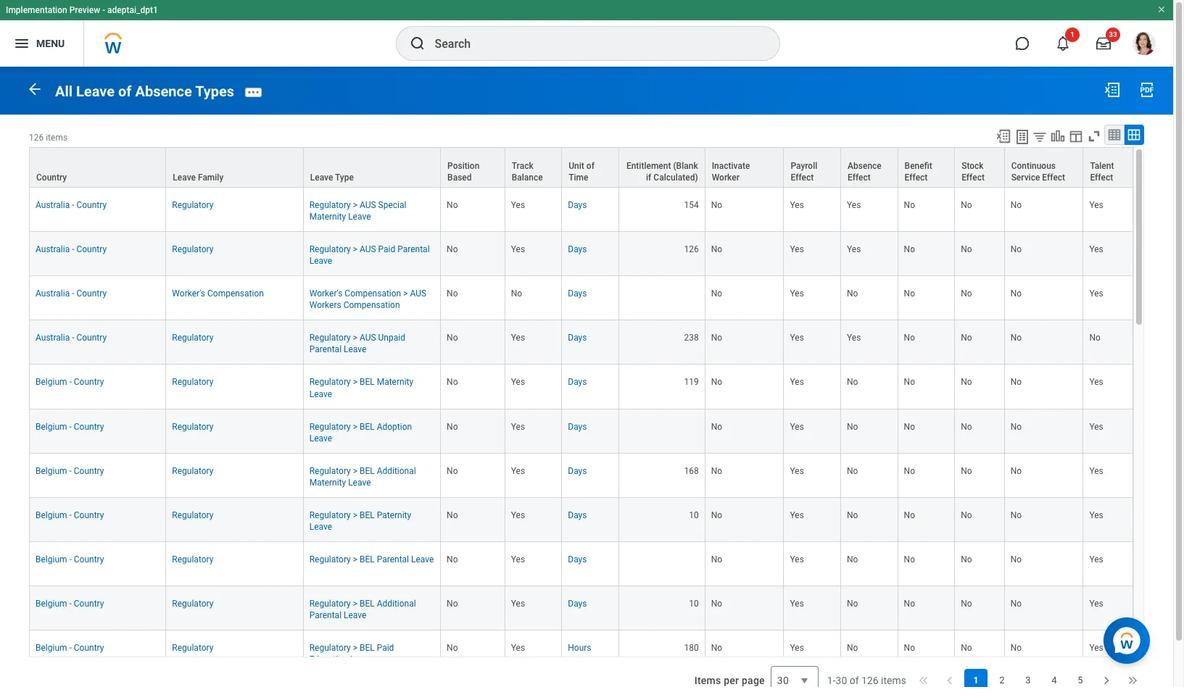 Task type: locate. For each thing, give the bounding box(es) containing it.
1 belgium - country link from the top
[[36, 375, 104, 388]]

maternity for regulatory > bel additional maternity leave
[[310, 478, 346, 488]]

10 for regulatory > bel additional parental leave
[[689, 599, 699, 610]]

effect down payroll
[[791, 173, 814, 183]]

bel down the regulatory > bel paternity leave
[[360, 555, 375, 565]]

australia - country for regulatory > aus paid parental leave
[[36, 244, 107, 255]]

of right all
[[118, 83, 132, 100]]

2 belgium - country from the top
[[36, 422, 104, 432]]

maternity down leave type
[[310, 212, 346, 222]]

2 days from the top
[[568, 244, 587, 255]]

7 belgium - country from the top
[[36, 644, 104, 654]]

6 row from the top
[[29, 365, 1134, 410]]

126 down previous page image
[[29, 133, 44, 143]]

bel for regulatory > bel paternity leave
[[360, 511, 375, 521]]

bel for regulatory > bel additional parental leave
[[360, 599, 375, 610]]

australia for regulatory > aus unpaid parental leave
[[36, 333, 70, 343]]

> inside regulatory > bel adoption leave
[[353, 422, 358, 432]]

adoption
[[377, 422, 412, 432]]

days link for regulatory > aus unpaid parental leave
[[568, 330, 587, 343]]

1 australia from the top
[[36, 200, 70, 210]]

6 belgium - country from the top
[[36, 599, 104, 610]]

1 horizontal spatial items
[[882, 675, 907, 687]]

australia - country link for regulatory > aus unpaid parental leave
[[36, 330, 107, 343]]

0 vertical spatial 10
[[689, 511, 699, 521]]

bel inside regulatory > bel additional parental leave
[[360, 599, 375, 610]]

regulatory > bel paternity leave
[[310, 511, 412, 533]]

1 horizontal spatial of
[[587, 161, 595, 171]]

items per page
[[695, 675, 765, 687]]

regulatory link for regulatory > bel additional parental leave
[[172, 597, 214, 610]]

of right unit
[[587, 161, 595, 171]]

regulatory inside the regulatory > bel paternity leave
[[310, 511, 351, 521]]

additional down regulatory > bel parental leave
[[377, 599, 416, 610]]

6 days link from the top
[[568, 419, 587, 432]]

leave inside regulatory > bel additional maternity leave
[[348, 478, 371, 488]]

per
[[724, 675, 740, 687]]

2 bel from the top
[[360, 422, 375, 432]]

type
[[335, 173, 354, 183]]

preview
[[69, 5, 100, 15]]

1 10 from the top
[[689, 511, 699, 521]]

days for regulatory > bel adoption leave
[[568, 422, 587, 432]]

belgium - country link for regulatory > bel paternity leave
[[36, 508, 104, 521]]

3 australia - country from the top
[[36, 289, 107, 299]]

8 days from the top
[[568, 511, 587, 521]]

bel down regulatory > bel additional parental leave
[[360, 644, 375, 654]]

worker's for worker's compensation > aus workers compensation
[[310, 289, 343, 299]]

10 row from the top
[[29, 543, 1134, 587]]

1 belgium - country from the top
[[36, 378, 104, 388]]

0 horizontal spatial worker's
[[172, 289, 205, 299]]

4 effect from the left
[[962, 173, 985, 183]]

3 belgium from the top
[[36, 466, 67, 476]]

time
[[569, 173, 589, 183]]

maternity inside regulatory > aus special maternity leave
[[310, 212, 346, 222]]

additional down adoption
[[377, 466, 416, 476]]

bel down regulatory > aus unpaid parental leave
[[360, 378, 375, 388]]

regulatory link for regulatory > bel paternity leave
[[172, 508, 214, 521]]

126 down 154
[[685, 244, 699, 255]]

belgium
[[36, 378, 67, 388], [36, 422, 67, 432], [36, 466, 67, 476], [36, 511, 67, 521], [36, 555, 67, 565], [36, 599, 67, 610], [36, 644, 67, 654]]

bel inside regulatory > bel additional maternity leave
[[360, 466, 375, 476]]

126 right the 30
[[862, 675, 879, 687]]

country for regulatory > bel paid education leave
[[74, 644, 104, 654]]

stock effect button
[[956, 148, 1005, 187]]

maternity up adoption
[[377, 378, 414, 388]]

2 australia - country from the top
[[36, 244, 107, 255]]

entitlement (blank if calculated) button
[[619, 148, 705, 187]]

(blank
[[674, 161, 698, 171]]

1 vertical spatial 10
[[689, 599, 699, 610]]

leave down 'paternity'
[[411, 555, 434, 565]]

regulatory for regulatory link corresponding to regulatory > bel paid education leave
[[172, 644, 214, 654]]

10 days from the top
[[568, 599, 587, 610]]

hours link
[[568, 641, 592, 654]]

3 cell from the top
[[619, 543, 706, 587]]

days link for regulatory > bel parental leave
[[568, 552, 587, 565]]

maternity inside regulatory > bel maternity leave
[[377, 378, 414, 388]]

effect for absence effect
[[848, 173, 871, 183]]

chevron 2x right small image
[[1126, 674, 1141, 688]]

> for regulatory > bel parental leave
[[353, 555, 358, 565]]

2 vertical spatial 126
[[862, 675, 879, 687]]

2 australia from the top
[[36, 244, 70, 255]]

leave up regulatory > aus paid parental leave link
[[348, 212, 371, 222]]

1 vertical spatial cell
[[619, 410, 706, 454]]

items per page element
[[693, 658, 819, 688]]

effect down continuous
[[1043, 173, 1066, 183]]

0 horizontal spatial absence
[[135, 83, 192, 100]]

> down regulatory > aus special maternity leave
[[353, 244, 358, 255]]

regulatory for regulatory > bel parental leave's regulatory link
[[172, 555, 214, 565]]

regulatory link for regulatory > bel parental leave
[[172, 552, 214, 565]]

leave up regulatory > bel paternity leave link on the left bottom of page
[[348, 478, 371, 488]]

1 button
[[1048, 28, 1080, 59]]

5 days from the top
[[568, 378, 587, 388]]

2 worker's from the left
[[310, 289, 343, 299]]

4 belgium from the top
[[36, 511, 67, 521]]

worker's inside 'worker's compensation > aus workers compensation'
[[310, 289, 343, 299]]

paid inside regulatory > bel paid education leave
[[377, 644, 394, 654]]

country button
[[30, 148, 166, 187]]

> down regulatory > bel parental leave
[[353, 599, 358, 610]]

> down regulatory > bel adoption leave
[[353, 466, 358, 476]]

2 regulatory link from the top
[[172, 242, 214, 255]]

country for regulatory > bel maternity leave
[[74, 378, 104, 388]]

30
[[836, 675, 848, 687]]

7 bel from the top
[[360, 644, 375, 654]]

parental for regulatory > aus paid parental leave
[[398, 244, 430, 255]]

additional inside regulatory > bel additional maternity leave
[[377, 466, 416, 476]]

3 belgium - country from the top
[[36, 466, 104, 476]]

> for regulatory > bel additional parental leave
[[353, 599, 358, 610]]

regulatory inside regulatory > bel additional maternity leave
[[310, 466, 351, 476]]

adeptai_dpt1
[[107, 5, 158, 15]]

regulatory inside regulatory > bel maternity leave
[[310, 378, 351, 388]]

0 vertical spatial additional
[[377, 466, 416, 476]]

effect
[[791, 173, 814, 183], [848, 173, 871, 183], [905, 173, 928, 183], [962, 173, 985, 183], [1043, 173, 1066, 183], [1091, 173, 1114, 183]]

bel inside 'link'
[[360, 555, 375, 565]]

calculated)
[[654, 173, 698, 183]]

paid inside regulatory > aus paid parental leave
[[378, 244, 396, 255]]

2 effect from the left
[[848, 173, 871, 183]]

regulatory for regulatory > aus special maternity leave
[[310, 200, 351, 210]]

bel inside the regulatory > bel paternity leave
[[360, 511, 375, 521]]

1 worker's from the left
[[172, 289, 205, 299]]

regulatory link for regulatory > bel additional maternity leave
[[172, 463, 214, 476]]

> for regulatory > bel maternity leave
[[353, 378, 358, 388]]

4 days from the top
[[568, 333, 587, 343]]

1 vertical spatial 126
[[685, 244, 699, 255]]

7 days link from the top
[[568, 463, 587, 476]]

regulatory for regulatory > bel additional parental leave
[[310, 599, 351, 610]]

row
[[29, 147, 1134, 188], [29, 188, 1134, 232], [29, 232, 1134, 277], [29, 277, 1134, 321], [29, 321, 1134, 365], [29, 365, 1134, 410], [29, 410, 1134, 454], [29, 454, 1134, 498], [29, 498, 1134, 543], [29, 543, 1134, 587], [29, 587, 1134, 631], [29, 631, 1134, 676]]

10 for regulatory > bel paternity leave
[[689, 511, 699, 521]]

9 days link from the top
[[568, 552, 587, 565]]

additional inside regulatory > bel additional parental leave
[[377, 599, 416, 610]]

2 australia - country link from the top
[[36, 242, 107, 255]]

parental inside regulatory > aus unpaid parental leave
[[310, 345, 342, 355]]

3 australia - country link from the top
[[36, 286, 107, 299]]

> down regulatory > bel maternity leave
[[353, 422, 358, 432]]

unit of time button
[[562, 148, 619, 187]]

1 regulatory link from the top
[[172, 197, 214, 210]]

days link for regulatory > bel paternity leave
[[568, 508, 587, 521]]

regulatory > bel maternity leave link
[[310, 375, 414, 399]]

6 belgium - country link from the top
[[36, 597, 104, 610]]

> inside regulatory > aus unpaid parental leave
[[353, 333, 358, 343]]

1 days link from the top
[[568, 197, 587, 210]]

items
[[46, 133, 68, 143], [882, 675, 907, 687]]

effect down benefit
[[905, 173, 928, 183]]

table image
[[1108, 127, 1122, 142]]

119
[[685, 378, 699, 388]]

> inside regulatory > bel additional parental leave
[[353, 599, 358, 610]]

10 regulatory link from the top
[[172, 641, 214, 654]]

paid down regulatory > bel additional parental leave
[[377, 644, 394, 654]]

regulatory inside regulatory > bel adoption leave
[[310, 422, 351, 432]]

9 row from the top
[[29, 498, 1134, 543]]

toolbar
[[990, 125, 1145, 147]]

4 australia from the top
[[36, 333, 70, 343]]

absence inside popup button
[[848, 161, 882, 171]]

of inside status
[[850, 675, 859, 687]]

types
[[195, 83, 234, 100]]

1 horizontal spatial worker's
[[310, 289, 343, 299]]

> inside the regulatory > bel paternity leave
[[353, 511, 358, 521]]

leave up regulatory > bel additional maternity leave link
[[310, 434, 332, 444]]

1 vertical spatial paid
[[377, 644, 394, 654]]

regulatory for regulatory link associated with regulatory > bel paternity leave
[[172, 511, 214, 521]]

effect for benefit effect
[[905, 173, 928, 183]]

regulatory for regulatory > bel additional parental leave's regulatory link
[[172, 599, 214, 610]]

0 horizontal spatial 126
[[29, 133, 44, 143]]

2 10 from the top
[[689, 599, 699, 610]]

126
[[29, 133, 44, 143], [685, 244, 699, 255], [862, 675, 879, 687]]

aus down regulatory > aus paid parental leave
[[410, 289, 427, 299]]

parental inside regulatory > aus paid parental leave
[[398, 244, 430, 255]]

regulatory for regulatory > bel paid education leave
[[310, 644, 351, 654]]

1 belgium from the top
[[36, 378, 67, 388]]

33
[[1110, 30, 1118, 38]]

worker's
[[172, 289, 205, 299], [310, 289, 343, 299]]

0 vertical spatial of
[[118, 83, 132, 100]]

list
[[965, 670, 1093, 688]]

bel left 'paternity'
[[360, 511, 375, 521]]

5 belgium - country link from the top
[[36, 552, 104, 565]]

belgium - country link for regulatory > bel adoption leave
[[36, 419, 104, 432]]

regulatory for regulatory link associated with regulatory > bel adoption leave
[[172, 422, 214, 432]]

leave inside regulatory > bel additional parental leave
[[344, 611, 367, 621]]

regulatory link for regulatory > aus special maternity leave
[[172, 197, 214, 210]]

> down regulatory > aus unpaid parental leave
[[353, 378, 358, 388]]

position based button
[[441, 148, 505, 187]]

paid
[[378, 244, 396, 255], [377, 644, 394, 654]]

regulatory > bel additional maternity leave link
[[310, 463, 416, 488]]

4 australia - country from the top
[[36, 333, 107, 343]]

unpaid
[[378, 333, 406, 343]]

6 days from the top
[[568, 422, 587, 432]]

1 australia - country from the top
[[36, 200, 107, 210]]

compensation for worker's compensation
[[207, 289, 264, 299]]

> inside regulatory > bel paid education leave
[[353, 644, 358, 654]]

regulatory for regulatory > bel parental leave
[[310, 555, 351, 565]]

3 button
[[1017, 670, 1040, 688]]

5 days link from the top
[[568, 375, 587, 388]]

parental down the workers
[[310, 345, 342, 355]]

0 vertical spatial 126
[[29, 133, 44, 143]]

items left the 'chevron 2x left small' icon
[[882, 675, 907, 687]]

compensation
[[207, 289, 264, 299], [345, 289, 401, 299], [344, 301, 400, 311]]

cell for worker's compensation > aus workers compensation
[[619, 277, 706, 321]]

0 horizontal spatial items
[[46, 133, 68, 143]]

pagination element
[[828, 658, 1145, 688]]

worker's for worker's compensation
[[172, 289, 205, 299]]

regulatory link for regulatory > aus paid parental leave
[[172, 242, 214, 255]]

3 belgium - country link from the top
[[36, 463, 104, 476]]

> down regulatory > bel additional parental leave
[[353, 644, 358, 654]]

2 vertical spatial cell
[[619, 543, 706, 587]]

8 regulatory link from the top
[[172, 552, 214, 565]]

154
[[685, 200, 699, 210]]

australia
[[36, 200, 70, 210], [36, 244, 70, 255], [36, 289, 70, 299], [36, 333, 70, 343]]

regulatory inside regulatory > bel additional parental leave
[[310, 599, 351, 610]]

regulatory for regulatory > bel paternity leave
[[310, 511, 351, 521]]

aus down regulatory > aus special maternity leave
[[360, 244, 376, 255]]

1 additional from the top
[[377, 466, 416, 476]]

days for regulatory > aus paid parental leave
[[568, 244, 587, 255]]

talent effect button
[[1084, 148, 1133, 187]]

of
[[118, 83, 132, 100], [587, 161, 595, 171], [850, 675, 859, 687]]

2 horizontal spatial of
[[850, 675, 859, 687]]

1 vertical spatial of
[[587, 161, 595, 171]]

belgium - country for regulatory > bel paternity leave
[[36, 511, 104, 521]]

4 button
[[1043, 670, 1067, 688]]

regulatory
[[172, 200, 214, 210], [310, 200, 351, 210], [172, 244, 214, 255], [310, 244, 351, 255], [172, 333, 214, 343], [310, 333, 351, 343], [172, 378, 214, 388], [310, 378, 351, 388], [172, 422, 214, 432], [310, 422, 351, 432], [172, 466, 214, 476], [310, 466, 351, 476], [172, 511, 214, 521], [310, 511, 351, 521], [172, 555, 214, 565], [310, 555, 351, 565], [172, 599, 214, 610], [310, 599, 351, 610], [172, 644, 214, 654], [310, 644, 351, 654]]

1 bel from the top
[[360, 378, 375, 388]]

1 vertical spatial items
[[882, 675, 907, 687]]

aus left unpaid
[[360, 333, 376, 343]]

5 effect from the left
[[1043, 173, 1066, 183]]

> inside regulatory > aus paid parental leave
[[353, 244, 358, 255]]

1 horizontal spatial absence
[[848, 161, 882, 171]]

of for 1-
[[850, 675, 859, 687]]

- for regulatory > aus paid parental leave
[[72, 244, 74, 255]]

bel for regulatory > bel additional maternity leave
[[360, 466, 375, 476]]

leave up regulatory > bel paid education leave link
[[344, 611, 367, 621]]

10 days link from the top
[[568, 597, 587, 610]]

bel for regulatory > bel parental leave
[[360, 555, 375, 565]]

worker's compensation link
[[172, 286, 264, 299]]

regulatory > aus special maternity leave link
[[310, 197, 407, 222]]

3 days link from the top
[[568, 286, 587, 299]]

2 vertical spatial maternity
[[310, 478, 346, 488]]

leave up regulatory > bel maternity leave link
[[344, 345, 367, 355]]

additional
[[377, 466, 416, 476], [377, 599, 416, 610]]

9 regulatory link from the top
[[172, 597, 214, 610]]

4 belgium - country from the top
[[36, 511, 104, 521]]

parental
[[398, 244, 430, 255], [310, 345, 342, 355], [377, 555, 409, 565], [310, 611, 342, 621]]

country inside popup button
[[36, 173, 67, 183]]

regulatory inside 'link'
[[310, 555, 351, 565]]

belgium - country for regulatory > bel additional maternity leave
[[36, 466, 104, 476]]

absence
[[135, 83, 192, 100], [848, 161, 882, 171]]

aus inside regulatory > aus special maternity leave
[[360, 200, 376, 210]]

bel for regulatory > bel paid education leave
[[360, 644, 375, 654]]

aus inside 'worker's compensation > aus workers compensation'
[[410, 289, 427, 299]]

6 effect from the left
[[1091, 173, 1114, 183]]

1 row from the top
[[29, 147, 1134, 188]]

aus for paid
[[360, 244, 376, 255]]

1 effect from the left
[[791, 173, 814, 183]]

3 row from the top
[[29, 232, 1134, 277]]

justify image
[[13, 35, 30, 52]]

3 bel from the top
[[360, 466, 375, 476]]

3 effect from the left
[[905, 173, 928, 183]]

regulatory > aus paid parental leave
[[310, 244, 430, 266]]

belgium - country link
[[36, 375, 104, 388], [36, 419, 104, 432], [36, 463, 104, 476], [36, 508, 104, 521], [36, 552, 104, 565], [36, 597, 104, 610], [36, 641, 104, 654]]

effect right payroll effect 'popup button' in the top right of the page
[[848, 173, 871, 183]]

1 vertical spatial maternity
[[377, 378, 414, 388]]

6 bel from the top
[[360, 599, 375, 610]]

row containing position based
[[29, 147, 1134, 188]]

bel inside regulatory > bel paid education leave
[[360, 644, 375, 654]]

belgium - country for regulatory > bel paid education leave
[[36, 644, 104, 654]]

maternity inside regulatory > bel additional maternity leave
[[310, 478, 346, 488]]

leave up regulatory > bel adoption leave link
[[310, 389, 332, 399]]

> inside regulatory > aus special maternity leave
[[353, 200, 358, 210]]

bel for regulatory > bel adoption leave
[[360, 422, 375, 432]]

aus inside regulatory > aus paid parental leave
[[360, 244, 376, 255]]

5
[[1078, 676, 1084, 686]]

9 days from the top
[[568, 555, 587, 565]]

1 days from the top
[[568, 200, 587, 210]]

maternity up regulatory > bel paternity leave link on the left bottom of page
[[310, 478, 346, 488]]

leave right education
[[350, 655, 373, 666]]

position
[[448, 161, 480, 171]]

aus
[[360, 200, 376, 210], [360, 244, 376, 255], [410, 289, 427, 299], [360, 333, 376, 343]]

parental up education
[[310, 611, 342, 621]]

4 australia - country link from the top
[[36, 330, 107, 343]]

leave up regulatory > bel parental leave 'link'
[[310, 522, 332, 533]]

5 regulatory link from the top
[[172, 419, 214, 432]]

> down type
[[353, 200, 358, 210]]

parental for regulatory > bel additional parental leave
[[310, 611, 342, 621]]

4 belgium - country link from the top
[[36, 508, 104, 521]]

7 belgium - country link from the top
[[36, 641, 104, 654]]

days for regulatory > aus unpaid parental leave
[[568, 333, 587, 343]]

0 vertical spatial cell
[[619, 277, 706, 321]]

effect down talent
[[1091, 173, 1114, 183]]

2 vertical spatial of
[[850, 675, 859, 687]]

5 bel from the top
[[360, 555, 375, 565]]

10
[[689, 511, 699, 521], [689, 599, 699, 610]]

7 belgium from the top
[[36, 644, 67, 654]]

1 australia - country link from the top
[[36, 197, 107, 210]]

effect inside benefit effect
[[905, 173, 928, 183]]

> left unpaid
[[353, 333, 358, 343]]

regulatory > bel maternity leave
[[310, 378, 414, 399]]

0 horizontal spatial of
[[118, 83, 132, 100]]

> down the regulatory > bel paternity leave
[[353, 555, 358, 565]]

view printable version (pdf) image
[[1139, 81, 1157, 99]]

5 belgium - country from the top
[[36, 555, 104, 565]]

aus for unpaid
[[360, 333, 376, 343]]

7 regulatory link from the top
[[172, 508, 214, 521]]

126 inside status
[[862, 675, 879, 687]]

bel
[[360, 378, 375, 388], [360, 422, 375, 432], [360, 466, 375, 476], [360, 511, 375, 521], [360, 555, 375, 565], [360, 599, 375, 610], [360, 644, 375, 654]]

leave
[[76, 83, 115, 100], [173, 173, 196, 183], [310, 173, 333, 183], [348, 212, 371, 222], [310, 256, 332, 266], [344, 345, 367, 355], [310, 389, 332, 399], [310, 434, 332, 444], [348, 478, 371, 488], [310, 522, 332, 533], [411, 555, 434, 565], [344, 611, 367, 621], [350, 655, 373, 666]]

aus inside regulatory > aus unpaid parental leave
[[360, 333, 376, 343]]

leave up the workers
[[310, 256, 332, 266]]

inactivate
[[712, 161, 750, 171]]

2 horizontal spatial 126
[[862, 675, 879, 687]]

regulatory for regulatory > aus special maternity leave's regulatory link
[[172, 200, 214, 210]]

regulatory inside regulatory > aus unpaid parental leave
[[310, 333, 351, 343]]

1 vertical spatial additional
[[377, 599, 416, 610]]

parental down special
[[398, 244, 430, 255]]

> inside 'link'
[[353, 555, 358, 565]]

bel inside regulatory > bel adoption leave
[[360, 422, 375, 432]]

effect inside talent effect
[[1091, 173, 1114, 183]]

cell
[[619, 277, 706, 321], [619, 410, 706, 454], [619, 543, 706, 587]]

effect inside the absence effect
[[848, 173, 871, 183]]

1 horizontal spatial 126
[[685, 244, 699, 255]]

1 vertical spatial absence
[[848, 161, 882, 171]]

absence right payroll effect 'popup button' in the top right of the page
[[848, 161, 882, 171]]

2 belgium from the top
[[36, 422, 67, 432]]

6 regulatory link from the top
[[172, 463, 214, 476]]

1 cell from the top
[[619, 277, 706, 321]]

4 regulatory link from the top
[[172, 375, 214, 388]]

position based
[[448, 161, 480, 183]]

2 days link from the top
[[568, 242, 587, 255]]

3 australia from the top
[[36, 289, 70, 299]]

bel down regulatory > bel parental leave
[[360, 599, 375, 610]]

effect inside payroll effect
[[791, 173, 814, 183]]

> for regulatory > bel adoption leave
[[353, 422, 358, 432]]

3 regulatory link from the top
[[172, 330, 214, 343]]

leave inside regulatory > bel adoption leave
[[310, 434, 332, 444]]

previous page image
[[26, 80, 44, 98]]

talent
[[1091, 161, 1115, 171]]

bel down regulatory > bel adoption leave
[[360, 466, 375, 476]]

stock
[[962, 161, 984, 171]]

list containing 2
[[965, 670, 1093, 688]]

2 cell from the top
[[619, 410, 706, 454]]

> for regulatory > bel paid education leave
[[353, 644, 358, 654]]

> for regulatory > bel additional maternity leave
[[353, 466, 358, 476]]

items down all
[[46, 133, 68, 143]]

- inside 'menu' 'banner'
[[102, 5, 105, 15]]

parental down 'paternity'
[[377, 555, 409, 565]]

maternity for regulatory > aus special maternity leave
[[310, 212, 346, 222]]

regulatory inside regulatory > aus paid parental leave
[[310, 244, 351, 255]]

0 vertical spatial paid
[[378, 244, 396, 255]]

workers
[[310, 301, 341, 311]]

bel left adoption
[[360, 422, 375, 432]]

10 up 180
[[689, 599, 699, 610]]

> inside regulatory > bel maternity leave
[[353, 378, 358, 388]]

australia - country link for regulatory > aus special maternity leave
[[36, 197, 107, 210]]

> inside regulatory > bel additional maternity leave
[[353, 466, 358, 476]]

> left 'paternity'
[[353, 511, 358, 521]]

3 days from the top
[[568, 289, 587, 299]]

paid down special
[[378, 244, 396, 255]]

effect down stock at the right top
[[962, 173, 985, 183]]

6 belgium from the top
[[36, 599, 67, 610]]

2 additional from the top
[[377, 599, 416, 610]]

special
[[378, 200, 407, 210]]

parental inside regulatory > bel additional parental leave
[[310, 611, 342, 621]]

126 inside row
[[685, 244, 699, 255]]

regulatory for regulatory link for regulatory > bel additional maternity leave
[[172, 466, 214, 476]]

absence left types
[[135, 83, 192, 100]]

regulatory inside regulatory > aus special maternity leave
[[310, 200, 351, 210]]

no
[[447, 200, 458, 210], [712, 200, 723, 210], [904, 200, 916, 210], [961, 200, 973, 210], [1011, 200, 1022, 210], [447, 244, 458, 255], [712, 244, 723, 255], [904, 244, 916, 255], [961, 244, 973, 255], [1011, 244, 1022, 255], [447, 289, 458, 299], [511, 289, 522, 299], [712, 289, 723, 299], [847, 289, 859, 299], [904, 289, 916, 299], [961, 289, 973, 299], [1011, 289, 1022, 299], [447, 333, 458, 343], [712, 333, 723, 343], [904, 333, 916, 343], [961, 333, 973, 343], [1011, 333, 1022, 343], [1090, 333, 1101, 343], [447, 378, 458, 388], [712, 378, 723, 388], [847, 378, 859, 388], [904, 378, 916, 388], [961, 378, 973, 388], [1011, 378, 1022, 388], [447, 422, 458, 432], [712, 422, 723, 432], [847, 422, 859, 432], [904, 422, 916, 432], [961, 422, 973, 432], [1011, 422, 1022, 432], [447, 466, 458, 476], [712, 466, 723, 476], [847, 466, 859, 476], [904, 466, 916, 476], [961, 466, 973, 476], [1011, 466, 1022, 476], [447, 511, 458, 521], [712, 511, 723, 521], [847, 511, 859, 521], [904, 511, 916, 521], [961, 511, 973, 521], [1011, 511, 1022, 521], [447, 555, 458, 565], [712, 555, 723, 565], [847, 555, 859, 565], [904, 555, 916, 565], [961, 555, 973, 565], [1011, 555, 1022, 565], [447, 599, 458, 610], [712, 599, 723, 610], [847, 599, 859, 610], [904, 599, 916, 610], [961, 599, 973, 610], [1011, 599, 1022, 610], [447, 644, 458, 654], [712, 644, 723, 654], [847, 644, 859, 654], [904, 644, 916, 654], [961, 644, 973, 654], [1011, 644, 1022, 654]]

0 vertical spatial maternity
[[310, 212, 346, 222]]

aus left special
[[360, 200, 376, 210]]

of right the 30
[[850, 675, 859, 687]]

regulatory inside regulatory > bel paid education leave
[[310, 644, 351, 654]]

benefit effect button
[[899, 148, 955, 187]]

profile logan mcneil image
[[1133, 32, 1157, 58]]

australia - country link for regulatory > aus paid parental leave
[[36, 242, 107, 255]]

export to worksheets image
[[1014, 128, 1032, 146]]

> up unpaid
[[404, 289, 408, 299]]

7 days from the top
[[568, 466, 587, 476]]

bel inside regulatory > bel maternity leave
[[360, 378, 375, 388]]

belgium for regulatory > bel additional parental leave
[[36, 599, 67, 610]]

stock effect
[[962, 161, 985, 183]]

effect for stock effect
[[962, 173, 985, 183]]

10 down 168
[[689, 511, 699, 521]]

4 days link from the top
[[568, 330, 587, 343]]

8 days link from the top
[[568, 508, 587, 521]]

entitlement (blank if calculated)
[[627, 161, 698, 183]]

australia for worker's compensation > aus workers compensation
[[36, 289, 70, 299]]

4 bel from the top
[[360, 511, 375, 521]]

2 belgium - country link from the top
[[36, 419, 104, 432]]

talent effect
[[1091, 161, 1115, 183]]

regulatory link
[[172, 197, 214, 210], [172, 242, 214, 255], [172, 330, 214, 343], [172, 375, 214, 388], [172, 419, 214, 432], [172, 463, 214, 476], [172, 508, 214, 521], [172, 552, 214, 565], [172, 597, 214, 610], [172, 641, 214, 654]]



Task type: vqa. For each thing, say whether or not it's contained in the screenshot.


Task type: describe. For each thing, give the bounding box(es) containing it.
12 row from the top
[[29, 631, 1134, 676]]

australia - country for worker's compensation > aus workers compensation
[[36, 289, 107, 299]]

regulatory for regulatory > aus unpaid parental leave regulatory link
[[172, 333, 214, 343]]

1-
[[828, 675, 836, 687]]

worker's compensation
[[172, 289, 264, 299]]

cell for regulatory > bel adoption leave
[[619, 410, 706, 454]]

1-30 of 126 items status
[[828, 674, 907, 688]]

unit
[[569, 161, 585, 171]]

leave inside regulatory > bel maternity leave
[[310, 389, 332, 399]]

2 row from the top
[[29, 188, 1134, 232]]

all leave of absence types main content
[[0, 67, 1174, 688]]

regulatory link for regulatory > aus unpaid parental leave
[[172, 330, 214, 343]]

continuous service effect button
[[1005, 148, 1084, 187]]

3
[[1026, 676, 1031, 686]]

belgium - country link for regulatory > bel maternity leave
[[36, 375, 104, 388]]

australia - country link for worker's compensation > aus workers compensation
[[36, 286, 107, 299]]

regulatory > bel paid education leave link
[[310, 641, 394, 666]]

regulatory for regulatory > aus paid parental leave's regulatory link
[[172, 244, 214, 255]]

parental inside 'link'
[[377, 555, 409, 565]]

belgium - country for regulatory > bel maternity leave
[[36, 378, 104, 388]]

days for regulatory > aus special maternity leave
[[568, 200, 587, 210]]

days for regulatory > bel additional maternity leave
[[568, 466, 587, 476]]

regulatory > bel additional parental leave link
[[310, 597, 416, 621]]

> for regulatory > bel paternity leave
[[353, 511, 358, 521]]

belgium for regulatory > bel maternity leave
[[36, 378, 67, 388]]

fullscreen image
[[1087, 128, 1103, 144]]

- for regulatory > aus special maternity leave
[[72, 200, 74, 210]]

expand table image
[[1128, 127, 1142, 142]]

4
[[1052, 676, 1058, 686]]

additional for regulatory > bel additional parental leave
[[377, 599, 416, 610]]

126 for 126
[[685, 244, 699, 255]]

regulatory > bel parental leave
[[310, 555, 434, 565]]

unit of time
[[569, 161, 595, 183]]

absence effect
[[848, 161, 882, 183]]

33 button
[[1088, 28, 1121, 59]]

regulatory > bel adoption leave
[[310, 422, 412, 444]]

Search Workday  search field
[[435, 28, 750, 59]]

track
[[512, 161, 534, 171]]

toolbar inside all leave of absence types main content
[[990, 125, 1145, 147]]

> for regulatory > aus unpaid parental leave
[[353, 333, 358, 343]]

> inside 'worker's compensation > aus workers compensation'
[[404, 289, 408, 299]]

close environment banner image
[[1158, 5, 1167, 14]]

service
[[1012, 173, 1041, 183]]

belgium for regulatory > bel additional maternity leave
[[36, 466, 67, 476]]

click to view/edit grid preferences image
[[1069, 128, 1085, 144]]

page
[[742, 675, 765, 687]]

paid for bel
[[377, 644, 394, 654]]

days link for regulatory > bel adoption leave
[[568, 419, 587, 432]]

country for regulatory > aus unpaid parental leave
[[77, 333, 107, 343]]

implementation
[[6, 5, 67, 15]]

regulatory > aus paid parental leave link
[[310, 242, 430, 266]]

all
[[55, 83, 73, 100]]

belgium for regulatory > bel paid education leave
[[36, 644, 67, 654]]

regulatory > bel paid education leave
[[310, 644, 394, 666]]

family
[[198, 173, 224, 183]]

regulatory for regulatory > aus paid parental leave
[[310, 244, 351, 255]]

regulatory for regulatory > bel adoption leave
[[310, 422, 351, 432]]

track balance
[[512, 161, 543, 183]]

4 row from the top
[[29, 277, 1134, 321]]

country for regulatory > aus paid parental leave
[[77, 244, 107, 255]]

regulatory for regulatory > aus unpaid parental leave
[[310, 333, 351, 343]]

country for worker's compensation > aus workers compensation
[[77, 289, 107, 299]]

balance
[[512, 173, 543, 183]]

entitlement
[[627, 161, 671, 171]]

absence effect button
[[842, 148, 898, 187]]

days link for regulatory > aus special maternity leave
[[568, 197, 587, 210]]

education
[[310, 655, 348, 666]]

regulatory for regulatory link associated with regulatory > bel maternity leave
[[172, 378, 214, 388]]

leave type
[[310, 173, 354, 183]]

belgium - country link for regulatory > bel additional maternity leave
[[36, 463, 104, 476]]

11 row from the top
[[29, 587, 1134, 631]]

continuous service effect
[[1012, 161, 1066, 183]]

regulatory for regulatory > bel additional maternity leave
[[310, 466, 351, 476]]

regulatory > bel parental leave link
[[310, 552, 434, 565]]

regulatory for regulatory > bel maternity leave
[[310, 378, 351, 388]]

2
[[1000, 676, 1005, 686]]

leave inside regulatory > aus unpaid parental leave
[[344, 345, 367, 355]]

leave inside 'link'
[[411, 555, 434, 565]]

0 vertical spatial absence
[[135, 83, 192, 100]]

regulatory > aus special maternity leave
[[310, 200, 407, 222]]

days link for regulatory > aus paid parental leave
[[568, 242, 587, 255]]

leave left type
[[310, 173, 333, 183]]

australia for regulatory > aus paid parental leave
[[36, 244, 70, 255]]

1
[[1071, 30, 1075, 38]]

days link for regulatory > bel additional parental leave
[[568, 597, 587, 610]]

export to excel image
[[1104, 81, 1122, 99]]

days link for regulatory > bel maternity leave
[[568, 375, 587, 388]]

leave family button
[[166, 148, 303, 187]]

> for regulatory > aus paid parental leave
[[353, 244, 358, 255]]

leave inside regulatory > aus paid parental leave
[[310, 256, 332, 266]]

all leave of absence types
[[55, 83, 234, 100]]

based
[[448, 173, 472, 183]]

notifications large image
[[1056, 36, 1071, 51]]

chevron 2x left small image
[[917, 674, 932, 688]]

regulatory > aus unpaid parental leave link
[[310, 330, 406, 355]]

- for worker's compensation > aus workers compensation
[[72, 289, 74, 299]]

126 items
[[29, 133, 68, 143]]

leave family
[[173, 173, 224, 183]]

days link for regulatory > bel additional maternity leave
[[568, 463, 587, 476]]

select to filter grid data image
[[1032, 129, 1048, 144]]

hours
[[568, 644, 592, 654]]

leave type button
[[304, 148, 440, 187]]

items inside status
[[882, 675, 907, 687]]

belgium for regulatory > bel adoption leave
[[36, 422, 67, 432]]

180
[[685, 644, 699, 654]]

continuous
[[1012, 161, 1056, 171]]

- for regulatory > bel paid education leave
[[69, 644, 72, 654]]

regulatory > bel paternity leave link
[[310, 508, 412, 533]]

regulatory > bel additional maternity leave
[[310, 466, 416, 488]]

parental for regulatory > aus unpaid parental leave
[[310, 345, 342, 355]]

benefit effect
[[905, 161, 933, 183]]

implementation preview -   adeptai_dpt1
[[6, 5, 158, 15]]

chevron left small image
[[943, 674, 958, 688]]

belgium - country for regulatory > bel adoption leave
[[36, 422, 104, 432]]

effect for payroll effect
[[791, 173, 814, 183]]

export to excel image
[[996, 128, 1012, 144]]

0 vertical spatial items
[[46, 133, 68, 143]]

126 for 126 items
[[29, 133, 44, 143]]

bel for regulatory > bel maternity leave
[[360, 378, 375, 388]]

inactivate worker button
[[706, 148, 784, 187]]

menu button
[[0, 20, 84, 67]]

leave inside regulatory > bel paid education leave
[[350, 655, 373, 666]]

belgium - country for regulatory > bel additional parental leave
[[36, 599, 104, 610]]

5 belgium from the top
[[36, 555, 67, 565]]

list inside pagination element
[[965, 670, 1093, 688]]

days for regulatory > bel parental leave
[[568, 555, 587, 565]]

regulatory > aus unpaid parental leave
[[310, 333, 406, 355]]

worker's compensation > aus workers compensation
[[310, 289, 427, 311]]

8 row from the top
[[29, 454, 1134, 498]]

menu banner
[[0, 0, 1174, 67]]

- for regulatory > bel paternity leave
[[69, 511, 72, 521]]

regulatory > bel additional parental leave
[[310, 599, 416, 621]]

leave right all
[[76, 83, 115, 100]]

worker
[[712, 173, 740, 183]]

regulatory > bel adoption leave link
[[310, 419, 412, 444]]

worker's compensation > aus workers compensation link
[[310, 286, 427, 311]]

inbox large image
[[1097, 36, 1112, 51]]

australia - country for regulatory > aus special maternity leave
[[36, 200, 107, 210]]

country for regulatory > bel adoption leave
[[74, 422, 104, 432]]

if
[[646, 173, 652, 183]]

additional for regulatory > bel additional maternity leave
[[377, 466, 416, 476]]

- for regulatory > bel adoption leave
[[69, 422, 72, 432]]

regulatory link for regulatory > bel maternity leave
[[172, 375, 214, 388]]

payroll effect
[[791, 161, 818, 183]]

chevron right small image
[[1100, 674, 1114, 688]]

2 button
[[991, 670, 1014, 688]]

5 button
[[1069, 670, 1093, 688]]

1-30 of 126 items
[[828, 675, 907, 687]]

australia for regulatory > aus special maternity leave
[[36, 200, 70, 210]]

paid for aus
[[378, 244, 396, 255]]

days for worker's compensation > aus workers compensation
[[568, 289, 587, 299]]

- for regulatory > bel maternity leave
[[69, 378, 72, 388]]

5 row from the top
[[29, 321, 1134, 365]]

leave left family
[[173, 173, 196, 183]]

items
[[695, 675, 722, 687]]

belgium for regulatory > bel paternity leave
[[36, 511, 67, 521]]

paternity
[[377, 511, 412, 521]]

country for regulatory > aus special maternity leave
[[77, 200, 107, 210]]

payroll effect button
[[785, 148, 841, 187]]

leave inside the regulatory > bel paternity leave
[[310, 522, 332, 533]]

menu
[[36, 37, 65, 49]]

search image
[[409, 35, 426, 52]]

7 row from the top
[[29, 410, 1134, 454]]

track balance button
[[505, 148, 562, 187]]

effect for talent effect
[[1091, 173, 1114, 183]]

benefit
[[905, 161, 933, 171]]

all leave of absence types link
[[55, 83, 234, 100]]

country for regulatory > bel paternity leave
[[74, 511, 104, 521]]

effect inside continuous service effect
[[1043, 173, 1066, 183]]

days for regulatory > bel paternity leave
[[568, 511, 587, 521]]

of inside "unit of time"
[[587, 161, 595, 171]]

leave inside regulatory > aus special maternity leave
[[348, 212, 371, 222]]

- for regulatory > bel additional maternity leave
[[69, 466, 72, 476]]

payroll
[[791, 161, 818, 171]]

238
[[685, 333, 699, 343]]

cell for regulatory > bel parental leave
[[619, 543, 706, 587]]

expand/collapse chart image
[[1051, 128, 1067, 144]]



